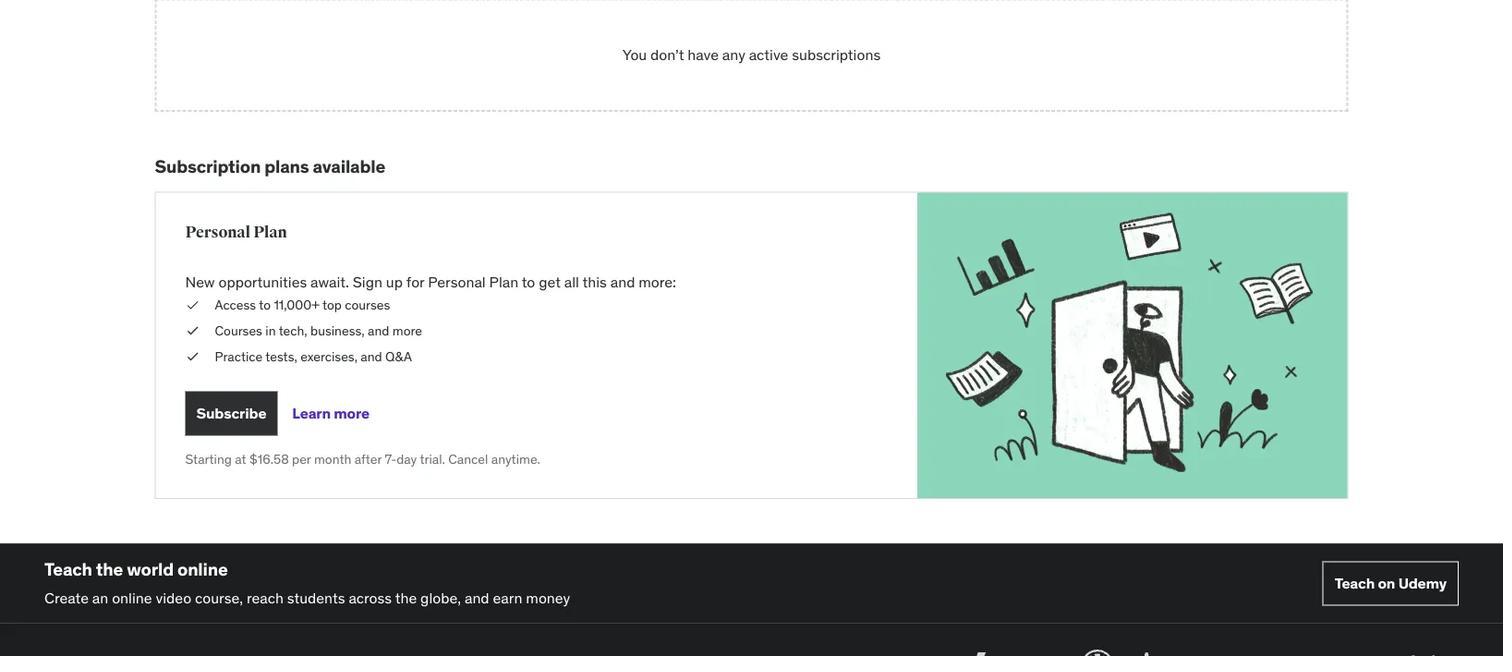 Task type: locate. For each thing, give the bounding box(es) containing it.
personal right the for
[[428, 272, 486, 291]]

to
[[522, 272, 535, 291], [259, 297, 271, 313]]

earn
[[493, 588, 522, 607]]

video
[[156, 588, 191, 607]]

xsmall image left courses
[[185, 322, 200, 340]]

xsmall image down new
[[185, 296, 200, 314]]

0 horizontal spatial online
[[112, 588, 152, 607]]

get
[[539, 272, 561, 291]]

box image
[[1140, 646, 1202, 656]]

teach up create
[[44, 558, 92, 580]]

2 vertical spatial xsmall image
[[185, 347, 200, 365]]

2 xsmall image from the top
[[185, 322, 200, 340]]

0 vertical spatial the
[[96, 558, 123, 580]]

personal
[[185, 222, 251, 242], [428, 272, 486, 291]]

1 vertical spatial plan
[[489, 272, 519, 291]]

xsmall image for practice
[[185, 347, 200, 365]]

learn more link
[[292, 391, 369, 436]]

courses in tech, business, and more
[[215, 322, 422, 339]]

0 vertical spatial to
[[522, 272, 535, 291]]

more up q&a
[[393, 322, 422, 339]]

globe,
[[421, 588, 461, 607]]

learn more
[[292, 404, 369, 423]]

you don't have any active subscriptions
[[623, 45, 881, 64]]

xsmall image
[[185, 296, 200, 314], [185, 322, 200, 340], [185, 347, 200, 365]]

and left earn
[[465, 588, 489, 607]]

the up an
[[96, 558, 123, 580]]

plan
[[253, 222, 287, 242], [489, 272, 519, 291]]

and
[[611, 272, 635, 291], [368, 322, 389, 339], [361, 348, 382, 364], [465, 588, 489, 607]]

personal up new
[[185, 222, 251, 242]]

0 horizontal spatial more
[[334, 404, 369, 423]]

the
[[96, 558, 123, 580], [395, 588, 417, 607]]

0 horizontal spatial the
[[96, 558, 123, 580]]

anytime.
[[491, 451, 540, 467]]

practice
[[215, 348, 263, 364]]

have
[[688, 45, 719, 64]]

0 vertical spatial xsmall image
[[185, 296, 200, 314]]

more right learn
[[334, 404, 369, 423]]

1 vertical spatial xsmall image
[[185, 322, 200, 340]]

personal plan
[[185, 222, 287, 242]]

month
[[314, 451, 351, 467]]

udemy
[[1399, 574, 1447, 593]]

across
[[349, 588, 392, 607]]

3 xsmall image from the top
[[185, 347, 200, 365]]

volkswagen image
[[1077, 646, 1118, 656]]

1 vertical spatial to
[[259, 297, 271, 313]]

teach on udemy link
[[1323, 561, 1459, 606]]

teach left 'on'
[[1335, 574, 1375, 593]]

opportunities
[[218, 272, 307, 291]]

plan left get
[[489, 272, 519, 291]]

teach inside teach the world online create an online video course, reach students across the globe, and earn money
[[44, 558, 92, 580]]

teach
[[44, 558, 92, 580], [1335, 574, 1375, 593]]

online up course,
[[177, 558, 228, 580]]

1 horizontal spatial plan
[[489, 272, 519, 291]]

new
[[185, 272, 215, 291]]

available
[[313, 155, 385, 177]]

cancel
[[448, 451, 488, 467]]

teach the world online create an online video course, reach students across the globe, and earn money
[[44, 558, 570, 607]]

q&a
[[385, 348, 412, 364]]

eventbrite image
[[1353, 646, 1459, 656]]

0 horizontal spatial personal
[[185, 222, 251, 242]]

0 vertical spatial plan
[[253, 222, 287, 242]]

1 horizontal spatial the
[[395, 588, 417, 607]]

starting at $16.58 per month after 7-day trial. cancel anytime.
[[185, 451, 540, 467]]

await.
[[311, 272, 349, 291]]

1 xsmall image from the top
[[185, 296, 200, 314]]

online right an
[[112, 588, 152, 607]]

0 vertical spatial online
[[177, 558, 228, 580]]

active
[[749, 45, 789, 64]]

students
[[287, 588, 345, 607]]

the left globe,
[[395, 588, 417, 607]]

0 vertical spatial personal
[[185, 222, 251, 242]]

1 horizontal spatial more
[[393, 322, 422, 339]]

teach on udemy
[[1335, 574, 1447, 593]]

any
[[722, 45, 746, 64]]

$16.58
[[250, 451, 289, 467]]

0 horizontal spatial plan
[[253, 222, 287, 242]]

up
[[386, 272, 403, 291]]

1 horizontal spatial teach
[[1335, 574, 1375, 593]]

0 horizontal spatial teach
[[44, 558, 92, 580]]

trial.
[[420, 451, 445, 467]]

reach
[[247, 588, 284, 607]]

xsmall image for access
[[185, 296, 200, 314]]

to down opportunities
[[259, 297, 271, 313]]

tech,
[[279, 322, 307, 339]]

and left q&a
[[361, 348, 382, 364]]

subscribe button
[[185, 391, 278, 436]]

1 horizontal spatial to
[[522, 272, 535, 291]]

xsmall image left practice
[[185, 347, 200, 365]]

more
[[393, 322, 422, 339], [334, 404, 369, 423]]

subscription
[[155, 155, 261, 177]]

to left get
[[522, 272, 535, 291]]

access to 11,000+ top courses
[[215, 297, 390, 313]]

1 vertical spatial online
[[112, 588, 152, 607]]

teach for the
[[44, 558, 92, 580]]

practice tests, exercises, and q&a
[[215, 348, 412, 364]]

1 horizontal spatial personal
[[428, 272, 486, 291]]

plan up opportunities
[[253, 222, 287, 242]]

online
[[177, 558, 228, 580], [112, 588, 152, 607]]



Task type: vqa. For each thing, say whether or not it's contained in the screenshot.
THE STR STRING DATA TYPE at the bottom left of page
no



Task type: describe. For each thing, give the bounding box(es) containing it.
more:
[[639, 272, 676, 291]]

starting
[[185, 451, 232, 467]]

teach for on
[[1335, 574, 1375, 593]]

day
[[397, 451, 417, 467]]

tests,
[[265, 348, 297, 364]]

courses
[[215, 322, 262, 339]]

in
[[265, 322, 276, 339]]

learn
[[292, 404, 331, 423]]

top
[[323, 297, 342, 313]]

subscription plans available
[[155, 155, 385, 177]]

1 vertical spatial the
[[395, 588, 417, 607]]

subscriptions
[[792, 45, 881, 64]]

an
[[92, 588, 108, 607]]

per
[[292, 451, 311, 467]]

exercises,
[[300, 348, 358, 364]]

course,
[[195, 588, 243, 607]]

1 vertical spatial personal
[[428, 272, 486, 291]]

1 horizontal spatial online
[[177, 558, 228, 580]]

and right this
[[611, 272, 635, 291]]

you
[[623, 45, 647, 64]]

1 vertical spatial more
[[334, 404, 369, 423]]

and down courses
[[368, 322, 389, 339]]

sign
[[353, 272, 383, 291]]

11,000+
[[274, 297, 320, 313]]

subscribe
[[196, 404, 266, 423]]

business,
[[311, 322, 365, 339]]

7-
[[385, 451, 397, 467]]

on
[[1378, 574, 1396, 593]]

world
[[127, 558, 174, 580]]

nasdaq image
[[949, 646, 1055, 656]]

plans
[[264, 155, 309, 177]]

new opportunities await. sign up for personal plan to get all this and more:
[[185, 272, 676, 291]]

courses
[[345, 297, 390, 313]]

create
[[44, 588, 89, 607]]

this
[[583, 272, 607, 291]]

after
[[355, 451, 382, 467]]

and inside teach the world online create an online video course, reach students across the globe, and earn money
[[465, 588, 489, 607]]

0 horizontal spatial to
[[259, 297, 271, 313]]

xsmall image for courses
[[185, 322, 200, 340]]

0 vertical spatial more
[[393, 322, 422, 339]]

money
[[526, 588, 570, 607]]

for
[[406, 272, 425, 291]]

at
[[235, 451, 246, 467]]

all
[[564, 272, 579, 291]]

don't
[[651, 45, 684, 64]]

access
[[215, 297, 256, 313]]



